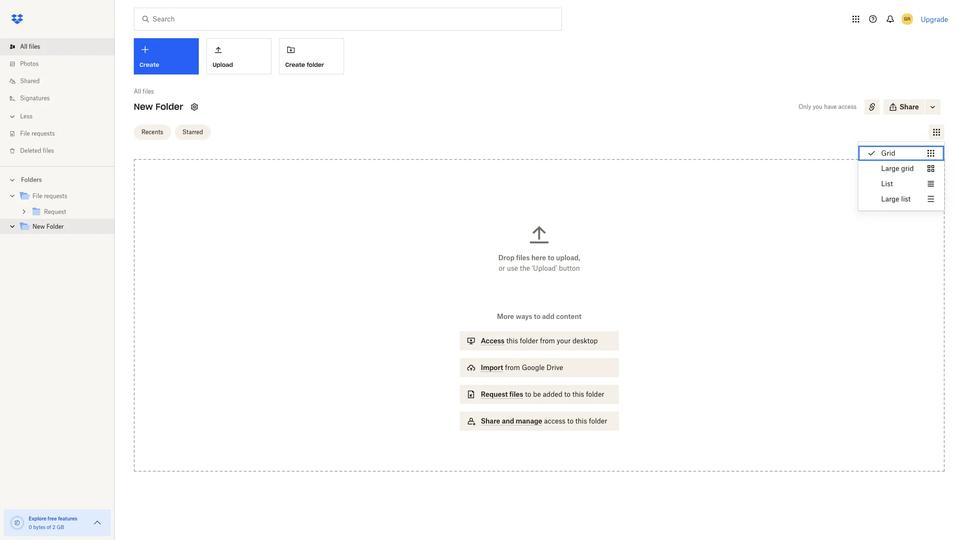 Task type: locate. For each thing, give the bounding box(es) containing it.
all files up recents
[[134, 88, 154, 95]]

file requests down folders button
[[33, 193, 67, 200]]

0 vertical spatial requests
[[32, 130, 55, 137]]

1 vertical spatial file requests link
[[19, 190, 107, 203]]

file requests link up the deleted files on the top of the page
[[8, 125, 115, 142]]

0 horizontal spatial from
[[505, 364, 520, 372]]

all inside list item
[[20, 43, 27, 50]]

0 horizontal spatial share
[[481, 417, 500, 426]]

1 vertical spatial requests
[[44, 193, 67, 200]]

1 horizontal spatial new
[[134, 101, 153, 112]]

1 horizontal spatial all
[[134, 88, 141, 95]]

1 horizontal spatial share
[[900, 103, 919, 111]]

all up "recents" button
[[134, 88, 141, 95]]

signatures link
[[8, 90, 115, 107]]

bytes
[[33, 525, 45, 531]]

1 vertical spatial folder
[[47, 223, 64, 230]]

access
[[839, 103, 857, 110], [544, 417, 566, 426]]

recents button
[[134, 125, 171, 140]]

new down the folders
[[33, 223, 45, 230]]

file
[[20, 130, 30, 137], [33, 193, 42, 200]]

group containing file requests
[[0, 187, 115, 242]]

1 horizontal spatial new folder
[[134, 101, 183, 112]]

1 vertical spatial this
[[573, 391, 584, 399]]

0 vertical spatial new
[[134, 101, 153, 112]]

file requests
[[20, 130, 55, 137], [33, 193, 67, 200]]

1 vertical spatial new folder
[[33, 223, 64, 230]]

upgrade link
[[921, 15, 949, 23]]

large grid radio item
[[859, 161, 945, 176]]

access inside more ways to add content element
[[544, 417, 566, 426]]

group
[[0, 187, 115, 242]]

1 vertical spatial new
[[33, 223, 45, 230]]

large inside radio item
[[882, 164, 900, 173]]

1 vertical spatial share
[[481, 417, 500, 426]]

list radio item
[[859, 176, 945, 192]]

requests up the deleted files on the top of the page
[[32, 130, 55, 137]]

0 vertical spatial large
[[882, 164, 900, 173]]

new up recents
[[134, 101, 153, 112]]

share left and
[[481, 417, 500, 426]]

photos
[[20, 60, 39, 67]]

add
[[542, 313, 555, 321]]

0 vertical spatial folder
[[156, 101, 183, 112]]

free
[[48, 516, 57, 522]]

use
[[507, 264, 518, 273]]

0 vertical spatial file
[[20, 130, 30, 137]]

only
[[799, 103, 812, 110]]

large down list
[[882, 195, 900, 203]]

content
[[556, 313, 582, 321]]

from
[[540, 337, 555, 345], [505, 364, 520, 372]]

large list radio item
[[859, 192, 945, 207]]

upload,
[[556, 254, 581, 262]]

share inside more ways to add content element
[[481, 417, 500, 426]]

file requests up the deleted files on the top of the page
[[20, 130, 55, 137]]

this right added
[[573, 391, 584, 399]]

0 vertical spatial this
[[507, 337, 518, 345]]

0 vertical spatial access
[[839, 103, 857, 110]]

drop
[[499, 254, 515, 262]]

files up the
[[516, 254, 530, 262]]

all up the 'photos'
[[20, 43, 27, 50]]

to right added
[[565, 391, 571, 399]]

0 vertical spatial from
[[540, 337, 555, 345]]

requests
[[32, 130, 55, 137], [44, 193, 67, 200]]

files inside more ways to add content element
[[510, 391, 523, 399]]

access right have
[[839, 103, 857, 110]]

0 vertical spatial all
[[20, 43, 27, 50]]

1 large from the top
[[882, 164, 900, 173]]

1 horizontal spatial from
[[540, 337, 555, 345]]

less image
[[8, 112, 17, 121]]

1 vertical spatial large
[[882, 195, 900, 203]]

import
[[481, 364, 503, 372]]

desktop
[[573, 337, 598, 345]]

0 horizontal spatial access
[[544, 417, 566, 426]]

manage
[[516, 417, 543, 426]]

1 vertical spatial file
[[33, 193, 42, 200]]

quota usage element
[[10, 516, 25, 531]]

0 vertical spatial share
[[900, 103, 919, 111]]

from left your
[[540, 337, 555, 345]]

large
[[882, 164, 900, 173], [882, 195, 900, 203]]

all files link up shared link
[[8, 38, 115, 55]]

request
[[481, 391, 508, 399]]

2 large from the top
[[882, 195, 900, 203]]

files up the 'photos'
[[29, 43, 40, 50]]

more ways to add content element
[[458, 312, 621, 441]]

this right access
[[507, 337, 518, 345]]

from right import
[[505, 364, 520, 372]]

folder up recents
[[156, 101, 183, 112]]

files inside list item
[[29, 43, 40, 50]]

requests down folders button
[[44, 193, 67, 200]]

0 horizontal spatial file
[[20, 130, 30, 137]]

new folder
[[134, 101, 183, 112], [33, 223, 64, 230]]

folder
[[307, 61, 324, 68], [520, 337, 538, 345], [586, 391, 605, 399], [589, 417, 608, 426]]

file requests link down folders button
[[19, 190, 107, 203]]

your
[[557, 337, 571, 345]]

1 vertical spatial all files
[[134, 88, 154, 95]]

1 horizontal spatial access
[[839, 103, 857, 110]]

photos link
[[8, 55, 115, 73]]

0 vertical spatial all files
[[20, 43, 40, 50]]

0 vertical spatial all files link
[[8, 38, 115, 55]]

files left be
[[510, 391, 523, 399]]

0 horizontal spatial new folder
[[33, 223, 64, 230]]

recents
[[142, 128, 163, 136]]

grid radio item
[[859, 146, 945, 161]]

0 horizontal spatial folder
[[47, 223, 64, 230]]

0 horizontal spatial all files
[[20, 43, 40, 50]]

shared link
[[8, 73, 115, 90]]

deleted
[[20, 147, 41, 154]]

new
[[134, 101, 153, 112], [33, 223, 45, 230]]

have
[[824, 103, 837, 110]]

new folder link
[[19, 221, 107, 234]]

large list
[[882, 195, 911, 203]]

to
[[548, 254, 555, 262], [534, 313, 541, 321], [525, 391, 532, 399], [565, 391, 571, 399], [568, 417, 574, 426]]

all files link up recents
[[134, 87, 154, 97]]

and
[[502, 417, 514, 426]]

this
[[507, 337, 518, 345], [573, 391, 584, 399], [576, 417, 587, 426]]

to inside drop files here to upload, or use the 'upload' button
[[548, 254, 555, 262]]

google
[[522, 364, 545, 372]]

1 horizontal spatial folder
[[156, 101, 183, 112]]

explore
[[29, 516, 46, 522]]

0
[[29, 525, 32, 531]]

0 horizontal spatial new
[[33, 223, 45, 230]]

signatures
[[20, 95, 50, 102]]

1 vertical spatial access
[[544, 417, 566, 426]]

file down 'less'
[[20, 130, 30, 137]]

folder inside 'button'
[[307, 61, 324, 68]]

share
[[900, 103, 919, 111], [481, 417, 500, 426]]

create folder
[[285, 61, 324, 68]]

file down the folders
[[33, 193, 42, 200]]

file requests link
[[8, 125, 115, 142], [19, 190, 107, 203]]

files inside drop files here to upload, or use the 'upload' button
[[516, 254, 530, 262]]

large down grid at right top
[[882, 164, 900, 173]]

all files link
[[8, 38, 115, 55], [134, 87, 154, 97]]

large grid
[[882, 164, 914, 173]]

folders
[[21, 176, 42, 184]]

to right 'here'
[[548, 254, 555, 262]]

all files
[[20, 43, 40, 50], [134, 88, 154, 95]]

list
[[902, 195, 911, 203]]

0 horizontal spatial all files link
[[8, 38, 115, 55]]

request files to be added to this folder
[[481, 391, 605, 399]]

share for share and manage access to this folder
[[481, 417, 500, 426]]

ways
[[516, 313, 533, 321]]

all files inside list item
[[20, 43, 40, 50]]

0 vertical spatial new folder
[[134, 101, 183, 112]]

2 vertical spatial this
[[576, 417, 587, 426]]

all files up the 'photos'
[[20, 43, 40, 50]]

access right manage
[[544, 417, 566, 426]]

1 horizontal spatial file
[[33, 193, 42, 200]]

list
[[0, 33, 115, 166]]

1 horizontal spatial all files link
[[134, 87, 154, 97]]

files
[[29, 43, 40, 50], [143, 88, 154, 95], [43, 147, 54, 154], [516, 254, 530, 262], [510, 391, 523, 399]]

large inside "radio item"
[[882, 195, 900, 203]]

file inside list
[[20, 130, 30, 137]]

folder down folders button
[[47, 223, 64, 230]]

all
[[20, 43, 27, 50], [134, 88, 141, 95]]

0 horizontal spatial all
[[20, 43, 27, 50]]

files up recents
[[143, 88, 154, 95]]

deleted files
[[20, 147, 54, 154]]

share up grid radio item
[[900, 103, 919, 111]]

1 vertical spatial file requests
[[33, 193, 67, 200]]

'upload'
[[532, 264, 557, 273]]

this down the request files to be added to this folder
[[576, 417, 587, 426]]

folder
[[156, 101, 183, 112], [47, 223, 64, 230]]

share inside button
[[900, 103, 919, 111]]



Task type: describe. For each thing, give the bounding box(es) containing it.
added
[[543, 391, 563, 399]]

new inside group
[[33, 223, 45, 230]]

the
[[520, 264, 530, 273]]

drive
[[547, 364, 563, 372]]

more ways to add content
[[497, 313, 582, 321]]

upgrade
[[921, 15, 949, 23]]

all files list item
[[0, 38, 115, 55]]

list containing all files
[[0, 33, 115, 166]]

2
[[52, 525, 55, 531]]

to left add
[[534, 313, 541, 321]]

here
[[532, 254, 546, 262]]

file requests inside group
[[33, 193, 67, 200]]

features
[[58, 516, 77, 522]]

button
[[559, 264, 580, 273]]

of
[[47, 525, 51, 531]]

to down the request files to be added to this folder
[[568, 417, 574, 426]]

access for manage
[[544, 417, 566, 426]]

files right deleted on the top left of page
[[43, 147, 54, 154]]

you
[[813, 103, 823, 110]]

starred
[[182, 128, 203, 136]]

more
[[497, 313, 514, 321]]

dropbox image
[[8, 10, 27, 29]]

0 vertical spatial file requests
[[20, 130, 55, 137]]

less
[[20, 113, 33, 120]]

requests inside list
[[32, 130, 55, 137]]

access this folder from your desktop
[[481, 337, 598, 345]]

be
[[533, 391, 541, 399]]

starred button
[[175, 125, 211, 140]]

file inside group
[[33, 193, 42, 200]]

1 vertical spatial all files link
[[134, 87, 154, 97]]

file requests link inside group
[[19, 190, 107, 203]]

folders button
[[0, 173, 115, 187]]

share button
[[884, 99, 925, 115]]

access
[[481, 337, 505, 345]]

access for have
[[839, 103, 857, 110]]

shared
[[20, 77, 40, 85]]

explore free features 0 bytes of 2 gb
[[29, 516, 77, 531]]

1 vertical spatial all
[[134, 88, 141, 95]]

large for large list
[[882, 195, 900, 203]]

or
[[499, 264, 505, 273]]

drop files here to upload, or use the 'upload' button
[[499, 254, 581, 273]]

gb
[[57, 525, 64, 531]]

large for large grid
[[882, 164, 900, 173]]

create
[[285, 61, 305, 68]]

create folder button
[[279, 38, 344, 75]]

to left be
[[525, 391, 532, 399]]

deleted files link
[[8, 142, 115, 160]]

grid
[[882, 149, 896, 157]]

0 vertical spatial file requests link
[[8, 125, 115, 142]]

new folder inside group
[[33, 223, 64, 230]]

1 vertical spatial from
[[505, 364, 520, 372]]

share for share
[[900, 103, 919, 111]]

import from google drive
[[481, 364, 563, 372]]

share and manage access to this folder
[[481, 417, 608, 426]]

folder inside new folder link
[[47, 223, 64, 230]]

only you have access
[[799, 103, 857, 110]]

grid
[[902, 164, 914, 173]]

requests inside group
[[44, 193, 67, 200]]

list
[[882, 180, 893, 188]]

1 horizontal spatial all files
[[134, 88, 154, 95]]



Task type: vqa. For each thing, say whether or not it's contained in the screenshot.
"A" in Choose a file format to convert videos to button
no



